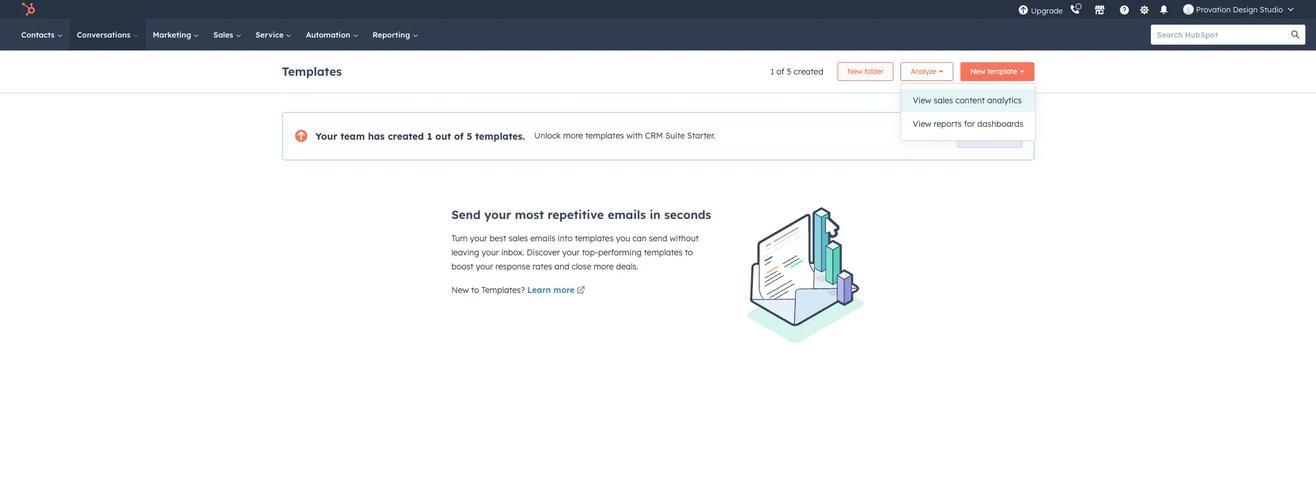 Task type: vqa. For each thing, say whether or not it's contained in the screenshot.
HubSpot. inside the Import completed Get notified when content or data you've uploaded is successfully imported into HubSpot.
no



Task type: describe. For each thing, give the bounding box(es) containing it.
view sales content analytics
[[913, 95, 1022, 106]]

hubspot link
[[14, 2, 44, 16]]

performing
[[598, 247, 642, 258]]

send
[[649, 233, 667, 244]]

contacts link
[[14, 19, 70, 51]]

calling icon image
[[1070, 5, 1081, 15]]

provation design studio
[[1196, 5, 1283, 14]]

view for view reports for dashboards
[[913, 119, 932, 129]]

service link
[[248, 19, 299, 51]]

learn more link
[[527, 285, 587, 299]]

learn
[[527, 285, 551, 296]]

sales inside turn your best sales emails into templates you can send without leaving your inbox. discover your top-performing templates to boost your response rates and close more deals.
[[509, 233, 528, 244]]

templates
[[282, 64, 342, 78]]

0 horizontal spatial 1
[[427, 131, 432, 142]]

emails for in
[[608, 208, 646, 222]]

5 inside templates banner
[[787, 66, 792, 77]]

discover
[[527, 247, 560, 258]]

new to templates?
[[451, 285, 525, 296]]

new template button
[[961, 62, 1034, 81]]

1 of 5 created
[[771, 66, 824, 77]]

design
[[1233, 5, 1258, 14]]

your down 'best'
[[482, 247, 499, 258]]

can
[[633, 233, 647, 244]]

content
[[956, 95, 985, 106]]

new for new folder
[[848, 67, 863, 76]]

team
[[340, 131, 365, 142]]

more for learn more
[[554, 285, 575, 296]]

unlock
[[534, 131, 561, 141]]

automation
[[306, 30, 353, 39]]

0 vertical spatial templates
[[585, 131, 624, 141]]

settings link
[[1137, 3, 1152, 16]]

boost
[[451, 262, 474, 272]]

service
[[256, 30, 286, 39]]

new template
[[971, 67, 1017, 76]]

sales inside view sales content analytics link
[[934, 95, 953, 106]]

more for unlock more templates with crm suite starter.
[[563, 131, 583, 141]]

link opens in a new window image
[[577, 287, 585, 296]]

best
[[490, 233, 506, 244]]

your down into on the top left of page
[[562, 247, 580, 258]]

reports
[[934, 119, 962, 129]]

has
[[368, 131, 385, 142]]

you
[[616, 233, 630, 244]]

marketplaces button
[[1088, 0, 1112, 19]]

dashboards
[[978, 119, 1024, 129]]

of inside templates banner
[[777, 66, 785, 77]]

hubspot image
[[21, 2, 35, 16]]

unlock more templates with crm suite starter.
[[534, 131, 715, 141]]

link opens in a new window image
[[577, 285, 585, 299]]

menu containing provation design studio
[[1017, 0, 1302, 19]]

template
[[987, 67, 1017, 76]]

sales link
[[206, 19, 248, 51]]

deals.
[[616, 262, 639, 272]]

without
[[670, 233, 699, 244]]

most
[[515, 208, 544, 222]]

marketplaces image
[[1095, 5, 1105, 16]]

marketing link
[[146, 19, 206, 51]]

turn
[[451, 233, 468, 244]]

your
[[315, 131, 337, 142]]

for
[[964, 119, 975, 129]]

0 horizontal spatial to
[[471, 285, 479, 296]]

templates?
[[481, 285, 525, 296]]

contacts
[[21, 30, 57, 39]]

created for 5
[[794, 66, 824, 77]]

response
[[495, 262, 530, 272]]

upgrade image
[[1018, 5, 1029, 16]]

templates banner
[[282, 59, 1034, 81]]

search image
[[1292, 31, 1300, 39]]

view reports for dashboards
[[913, 119, 1024, 129]]

1 vertical spatial 5
[[467, 131, 472, 142]]

created for has
[[388, 131, 424, 142]]



Task type: locate. For each thing, give the bounding box(es) containing it.
your up 'best'
[[484, 208, 511, 222]]

new left folder
[[848, 67, 863, 76]]

1 horizontal spatial 1
[[771, 66, 774, 77]]

starter.
[[687, 131, 715, 141]]

0 horizontal spatial sales
[[509, 233, 528, 244]]

0 vertical spatial emails
[[608, 208, 646, 222]]

1 vertical spatial of
[[454, 131, 464, 142]]

templates.
[[475, 131, 525, 142]]

with
[[626, 131, 643, 141]]

1 horizontal spatial to
[[685, 247, 693, 258]]

and
[[555, 262, 569, 272]]

more left link opens in a new window image
[[554, 285, 575, 296]]

view reports for dashboards link
[[901, 112, 1035, 136]]

menu
[[1017, 0, 1302, 19]]

1 vertical spatial templates
[[575, 233, 614, 244]]

2 view from the top
[[913, 119, 932, 129]]

1 vertical spatial 1
[[427, 131, 432, 142]]

2 vertical spatial more
[[554, 285, 575, 296]]

new for new to templates?
[[451, 285, 469, 296]]

your right boost at bottom left
[[476, 262, 493, 272]]

1 horizontal spatial 5
[[787, 66, 792, 77]]

of
[[777, 66, 785, 77], [454, 131, 464, 142]]

help image
[[1119, 5, 1130, 16]]

view down analyze
[[913, 95, 932, 106]]

sales
[[213, 30, 236, 39]]

0 vertical spatial upgrade
[[1031, 6, 1063, 15]]

view
[[913, 95, 932, 106], [913, 119, 932, 129]]

new inside button
[[848, 67, 863, 76]]

emails up you
[[608, 208, 646, 222]]

provation
[[1196, 5, 1231, 14]]

help button
[[1115, 0, 1135, 19]]

0 vertical spatial sales
[[934, 95, 953, 106]]

view for view sales content analytics
[[913, 95, 932, 106]]

sales up reports
[[934, 95, 953, 106]]

5
[[787, 66, 792, 77], [467, 131, 472, 142]]

0 horizontal spatial 5
[[467, 131, 472, 142]]

0 vertical spatial of
[[777, 66, 785, 77]]

provation design studio button
[[1176, 0, 1301, 19]]

close
[[572, 262, 591, 272]]

Search HubSpot search field
[[1151, 25, 1295, 45]]

created left new folder button
[[794, 66, 824, 77]]

0 vertical spatial to
[[685, 247, 693, 258]]

1 vertical spatial emails
[[530, 233, 556, 244]]

0 horizontal spatial upgrade
[[972, 131, 1007, 142]]

1 vertical spatial more
[[594, 262, 614, 272]]

created
[[794, 66, 824, 77], [388, 131, 424, 142]]

emails for into
[[530, 233, 556, 244]]

search button
[[1286, 25, 1306, 45]]

inbox.
[[501, 247, 524, 258]]

0 vertical spatial 1
[[771, 66, 774, 77]]

created right has
[[388, 131, 424, 142]]

your
[[484, 208, 511, 222], [470, 233, 487, 244], [482, 247, 499, 258], [562, 247, 580, 258], [476, 262, 493, 272]]

1
[[771, 66, 774, 77], [427, 131, 432, 142]]

crm
[[645, 131, 663, 141]]

emails inside turn your best sales emails into templates you can send without leaving your inbox. discover your top-performing templates to boost your response rates and close more deals.
[[530, 233, 556, 244]]

settings image
[[1139, 5, 1150, 16]]

0 vertical spatial more
[[563, 131, 583, 141]]

created inside templates banner
[[794, 66, 824, 77]]

2 horizontal spatial new
[[971, 67, 986, 76]]

analyze button
[[901, 62, 954, 81]]

view sales content analytics link
[[901, 89, 1035, 112]]

0 horizontal spatial of
[[454, 131, 464, 142]]

your right turn
[[470, 233, 487, 244]]

1 view from the top
[[913, 95, 932, 106]]

marketing
[[153, 30, 193, 39]]

to down boost at bottom left
[[471, 285, 479, 296]]

1 horizontal spatial of
[[777, 66, 785, 77]]

sales up inbox.
[[509, 233, 528, 244]]

more
[[563, 131, 583, 141], [594, 262, 614, 272], [554, 285, 575, 296]]

more down the top-
[[594, 262, 614, 272]]

out
[[435, 131, 451, 142]]

templates down 'send'
[[644, 247, 683, 258]]

view inside "link"
[[913, 119, 932, 129]]

send
[[451, 208, 481, 222]]

0 vertical spatial created
[[794, 66, 824, 77]]

upgrade link
[[957, 125, 1022, 148]]

2 vertical spatial templates
[[644, 247, 683, 258]]

to down without
[[685, 247, 693, 258]]

automation link
[[299, 19, 366, 51]]

new folder
[[848, 67, 884, 76]]

new inside popup button
[[971, 67, 986, 76]]

new
[[848, 67, 863, 76], [971, 67, 986, 76], [451, 285, 469, 296]]

analytics
[[987, 95, 1022, 106]]

1 inside templates banner
[[771, 66, 774, 77]]

learn more
[[527, 285, 575, 296]]

upgrade
[[1031, 6, 1063, 15], [972, 131, 1007, 142]]

1 horizontal spatial emails
[[608, 208, 646, 222]]

1 vertical spatial sales
[[509, 233, 528, 244]]

0 vertical spatial view
[[913, 95, 932, 106]]

1 vertical spatial view
[[913, 119, 932, 129]]

new left template
[[971, 67, 986, 76]]

conversations
[[77, 30, 133, 39]]

new down boost at bottom left
[[451, 285, 469, 296]]

upgrade inside upgrade link
[[972, 131, 1007, 142]]

1 vertical spatial to
[[471, 285, 479, 296]]

your team has created 1 out of 5 templates.
[[315, 131, 525, 142]]

notifications button
[[1154, 0, 1174, 19]]

turn your best sales emails into templates you can send without leaving your inbox. discover your top-performing templates to boost your response rates and close more deals.
[[451, 233, 699, 272]]

top-
[[582, 247, 598, 258]]

into
[[558, 233, 573, 244]]

repetitive
[[548, 208, 604, 222]]

in
[[650, 208, 661, 222]]

templates
[[585, 131, 624, 141], [575, 233, 614, 244], [644, 247, 683, 258]]

1 horizontal spatial sales
[[934, 95, 953, 106]]

emails
[[608, 208, 646, 222], [530, 233, 556, 244]]

folder
[[864, 67, 884, 76]]

new for new template
[[971, 67, 986, 76]]

1 horizontal spatial created
[[794, 66, 824, 77]]

james peterson image
[[1183, 4, 1194, 15]]

reporting
[[373, 30, 412, 39]]

studio
[[1260, 5, 1283, 14]]

send your most repetitive emails in seconds
[[451, 208, 711, 222]]

more inside turn your best sales emails into templates you can send without leaving your inbox. discover your top-performing templates to boost your response rates and close more deals.
[[594, 262, 614, 272]]

emails up discover
[[530, 233, 556, 244]]

rates
[[533, 262, 552, 272]]

0 horizontal spatial new
[[451, 285, 469, 296]]

calling icon button
[[1065, 2, 1085, 17]]

to
[[685, 247, 693, 258], [471, 285, 479, 296]]

1 vertical spatial created
[[388, 131, 424, 142]]

reporting link
[[366, 19, 425, 51]]

templates left with
[[585, 131, 624, 141]]

to inside turn your best sales emails into templates you can send without leaving your inbox. discover your top-performing templates to boost your response rates and close more deals.
[[685, 247, 693, 258]]

upgrade down the dashboards
[[972, 131, 1007, 142]]

1 horizontal spatial new
[[848, 67, 863, 76]]

0 vertical spatial 5
[[787, 66, 792, 77]]

templates up the top-
[[575, 233, 614, 244]]

leaving
[[451, 247, 479, 258]]

conversations link
[[70, 19, 146, 51]]

seconds
[[664, 208, 711, 222]]

notifications image
[[1159, 5, 1169, 16]]

sales
[[934, 95, 953, 106], [509, 233, 528, 244]]

upgrade right upgrade icon
[[1031, 6, 1063, 15]]

1 horizontal spatial upgrade
[[1031, 6, 1063, 15]]

analyze
[[911, 67, 937, 76]]

more right unlock
[[563, 131, 583, 141]]

view left reports
[[913, 119, 932, 129]]

suite
[[665, 131, 685, 141]]

new folder button
[[838, 62, 894, 81]]

0 horizontal spatial emails
[[530, 233, 556, 244]]

1 vertical spatial upgrade
[[972, 131, 1007, 142]]

0 horizontal spatial created
[[388, 131, 424, 142]]



